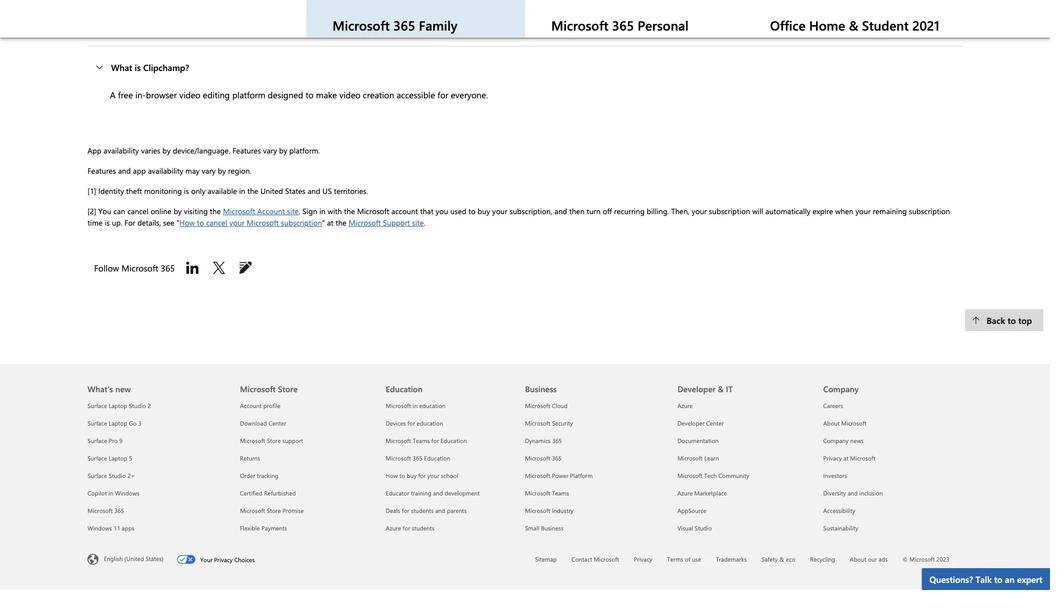 Task type: vqa. For each thing, say whether or not it's contained in the screenshot.


Task type: locate. For each thing, give the bounding box(es) containing it.
privacy right your
[[214, 556, 233, 564]]

malware
[[682, 12, 714, 23]]

& for developer & it
[[718, 384, 724, 395]]

refurbished
[[264, 489, 296, 498]]

go
[[129, 419, 137, 428]]

devices for education link
[[386, 419, 443, 428]]

0 horizontal spatial .
[[299, 206, 300, 216]]

copilot in windows link
[[88, 489, 139, 498]]

company down about microsoft link
[[823, 437, 849, 445]]

2 vertical spatial &
[[780, 556, 784, 564]]

developer down azure link
[[678, 419, 705, 428]]

surface for surface pro 9
[[88, 437, 107, 445]]

microsoft up 'news'
[[841, 419, 867, 428]]

appsource link
[[678, 507, 707, 515]]

only
[[191, 186, 206, 196]]

0 horizontal spatial antivirus
[[254, 12, 288, 23]]

company for company
[[823, 384, 859, 395]]

1 horizontal spatial teams
[[552, 489, 569, 498]]

for left 'everyone.'
[[438, 89, 448, 100]]

microsoft up "microsoft support site" link
[[357, 206, 389, 216]]

surface for surface laptop 5
[[88, 454, 107, 463]]

developer & it heading
[[678, 364, 810, 397]]

1 center from the left
[[269, 419, 286, 428]]

is right what
[[135, 61, 141, 73]]

microsoft left support
[[349, 218, 381, 228]]

how for how to cancel your microsoft subscription " at the microsoft support site .
[[179, 218, 195, 228]]

0 vertical spatial .
[[299, 206, 300, 216]]

by left platform.
[[279, 146, 287, 156]]

terms of use link
[[667, 556, 701, 564]]

microsoft 365 up windows 11 apps link
[[88, 507, 124, 515]]

and left then
[[555, 206, 567, 216]]

software down "enabled."
[[837, 12, 870, 23]]

features down 'app' on the top left
[[88, 166, 116, 176]]

questions? talk to an expert button
[[922, 569, 1050, 591]]

eco
[[786, 556, 795, 564]]

1 vertical spatial education
[[417, 419, 443, 428]]

your up ransomware,
[[573, 0, 591, 10]]

0 vertical spatial developer
[[678, 384, 716, 395]]

microsoft down formerly
[[177, 12, 214, 23]]

to down visiting
[[197, 218, 204, 228]]

azure for azure for students
[[386, 524, 401, 533]]

how to buy for your school
[[386, 472, 458, 480]]

certified refurbished
[[240, 489, 296, 498]]

1 vertical spatial buy
[[407, 472, 417, 480]]

company inside company heading
[[823, 384, 859, 395]]

varies
[[141, 146, 160, 156]]

1 horizontal spatial microsoft 365 link
[[525, 454, 562, 463]]

microsoft right follow
[[122, 262, 158, 274]]

1 vertical spatial about
[[850, 556, 866, 564]]

billing.
[[647, 206, 669, 216]]

of
[[685, 556, 690, 564]]

privacy inside "footer resource links" element
[[823, 454, 842, 463]]

0 vertical spatial azure
[[678, 402, 693, 410]]

1 horizontal spatial how
[[386, 472, 398, 480]]

device up trojans,
[[593, 0, 618, 10]]

footer resource links element
[[35, 364, 1015, 537]]

0 horizontal spatial vary
[[202, 166, 216, 176]]

back to top
[[987, 315, 1032, 326]]

1 horizontal spatial privacy
[[634, 556, 652, 564]]

0 vertical spatial microsoft 365 link
[[525, 454, 562, 463]]

visiting
[[184, 206, 208, 216]]

1 vertical spatial defender
[[216, 12, 252, 23]]

designed
[[268, 89, 303, 100]]

you
[[98, 206, 111, 216]]

1 company from the top
[[823, 384, 859, 395]]

surface pro 9
[[88, 437, 123, 445]]

back to top link
[[965, 310, 1044, 332]]

english
[[104, 555, 123, 563]]

surface for surface studio 2+
[[88, 472, 107, 480]]

2 surface from the top
[[88, 419, 107, 428]]

what's new heading
[[88, 364, 227, 397]]

browser
[[146, 89, 177, 100]]

laptop
[[109, 402, 127, 410], [109, 419, 127, 428], [109, 454, 127, 463]]

your privacy choices link
[[177, 554, 268, 565]]

0 vertical spatial features
[[232, 146, 261, 156]]

0 vertical spatial defender
[[294, 0, 330, 10]]

vary right may
[[202, 166, 216, 176]]

1 vertical spatial at
[[844, 454, 849, 463]]

laptop down new
[[109, 402, 127, 410]]

careers link
[[823, 402, 843, 410]]

0 horizontal spatial features
[[88, 166, 116, 176]]

business inside heading
[[525, 384, 557, 395]]

0 horizontal spatial how
[[179, 218, 195, 228]]

device down security
[[435, 12, 460, 23]]

and up office at top
[[789, 0, 803, 10]]

0 vertical spatial site
[[287, 206, 299, 216]]

twitter image
[[210, 259, 228, 277]]

0 horizontal spatial privacy
[[214, 556, 233, 564]]

windows security, formerly known as windows defender security center, is built-in security on windows pcs to protect your device and data. windows security is pre-installed and automatically enabled. windows security includes microsoft defender antivirus software that protects your windows device and data against viruses, ransomware, trojans, and other malware unless non-microsoft antivirus software is active.
[[110, 0, 930, 23]]

safety
[[762, 556, 778, 564]]

about down the careers link
[[823, 419, 840, 428]]

microsoft security
[[525, 419, 573, 428]]

buy inside . sign in with the microsoft account that you used to buy your subscription, and then turn off recurring billing. then, your subscription will automatically expire when your remaining subscription time is up. for details, see "
[[478, 206, 490, 216]]

other
[[659, 12, 679, 23]]

microsoft support site link
[[349, 218, 424, 228]]

a free in-browser video editing platform designed to make video creation accessible for everyone.
[[110, 89, 488, 100]]

365 down 'microsoft security' "link"
[[552, 437, 562, 445]]

surface laptop studio 2
[[88, 402, 151, 410]]

in inside . sign in with the microsoft account that you used to buy your subscription, and then turn off recurring billing. then, your subscription will automatically expire when your remaining subscription time is up. for details, see "
[[319, 206, 326, 216]]

security
[[332, 0, 363, 10], [696, 0, 727, 10], [110, 12, 141, 23], [552, 419, 573, 428]]

1 vertical spatial laptop
[[109, 419, 127, 428]]

subscription left the will
[[709, 206, 750, 216]]

dynamics 365
[[525, 437, 562, 445]]

[2] you can cancel online by visiting the microsoft account site
[[88, 206, 299, 216]]

microsoft industry
[[525, 507, 574, 515]]

1 surface from the top
[[88, 402, 107, 410]]

azure for azure link
[[678, 402, 693, 410]]

0 horizontal spatial software
[[290, 12, 323, 23]]

and up trojans,
[[620, 0, 635, 10]]

1 vertical spatial students
[[412, 524, 435, 533]]

then,
[[671, 206, 690, 216]]

what is clipchamp? button
[[88, 47, 963, 88]]

0 horizontal spatial microsoft 365 link
[[88, 507, 124, 515]]

account
[[391, 206, 418, 216]]

the down with
[[336, 218, 347, 228]]

1 vertical spatial store
[[267, 437, 281, 445]]

store for microsoft store support
[[267, 437, 281, 445]]

1 horizontal spatial video
[[339, 89, 361, 100]]

payments
[[261, 524, 287, 533]]

2 vertical spatial store
[[267, 507, 281, 515]]

2 horizontal spatial privacy
[[823, 454, 842, 463]]

1 vertical spatial azure
[[678, 489, 693, 498]]

home
[[809, 16, 845, 34]]

parents
[[447, 507, 467, 515]]

availability up monitoring
[[148, 166, 183, 176]]

microsoft power platform
[[525, 472, 593, 480]]

2 horizontal spatial studio
[[695, 524, 712, 533]]

365 up how to buy for your school
[[413, 454, 422, 463]]

educator training and development
[[386, 489, 480, 498]]

the left united
[[247, 186, 258, 196]]

the right with
[[344, 206, 355, 216]]

1 horizontal spatial site
[[412, 218, 424, 228]]

how inside "footer resource links" element
[[386, 472, 398, 480]]

& left "it"
[[718, 384, 724, 395]]

0 vertical spatial teams
[[413, 437, 430, 445]]

0 horizontal spatial teams
[[413, 437, 430, 445]]

identity
[[98, 186, 124, 196]]

automatically right the will
[[766, 206, 811, 216]]

diversity and inclusion
[[823, 489, 883, 498]]

flexible payments link
[[240, 524, 287, 533]]

how to cancel your microsoft subscription " at the microsoft support site .
[[179, 218, 426, 228]]

studio for surface studio 2+
[[109, 472, 126, 480]]

is down "enabled."
[[872, 12, 878, 23]]

0 vertical spatial about
[[823, 419, 840, 428]]

1 vertical spatial microsoft 365 link
[[88, 507, 124, 515]]

1 laptop from the top
[[109, 402, 127, 410]]

0 vertical spatial &
[[849, 16, 858, 34]]

availability right 'app' on the top left
[[104, 146, 139, 156]]

0 horizontal spatial defender
[[216, 12, 252, 23]]

automatically up home
[[805, 0, 857, 10]]

subscription down sign
[[281, 218, 322, 228]]

0 vertical spatial how
[[179, 218, 195, 228]]

education inside education heading
[[386, 384, 423, 395]]

5 surface from the top
[[88, 472, 107, 480]]

laptop for 5
[[109, 454, 127, 463]]

united
[[260, 186, 283, 196]]

microsoft up how to buy for your school
[[386, 454, 411, 463]]

when
[[835, 206, 854, 216]]

microsoft 365 link up windows 11 apps link
[[88, 507, 124, 515]]

1 horizontal spatial availability
[[148, 166, 183, 176]]

how to buy for your school link
[[386, 472, 458, 480]]

azure for azure marketplace
[[678, 489, 693, 498]]

trojans,
[[611, 12, 639, 23]]

diversity and inclusion link
[[823, 489, 883, 498]]

store inside heading
[[278, 384, 298, 395]]

0 horizontal spatial microsoft 365
[[88, 507, 124, 515]]

0 vertical spatial at
[[327, 218, 334, 228]]

is left the up.
[[105, 218, 110, 228]]

0 horizontal spatial video
[[179, 89, 200, 100]]

app
[[88, 146, 101, 156]]

1 horizontal spatial antivirus
[[801, 12, 834, 23]]

1 vertical spatial .
[[424, 218, 426, 228]]

viruses,
[[529, 12, 557, 23]]

microsoft learn
[[678, 454, 719, 463]]

1 horizontal spatial at
[[844, 454, 849, 463]]

1 vertical spatial cancel
[[206, 218, 227, 228]]

and
[[620, 0, 635, 10], [789, 0, 803, 10], [462, 12, 477, 23], [642, 12, 656, 23], [118, 166, 131, 176], [308, 186, 320, 196], [555, 206, 567, 216], [433, 489, 443, 498], [848, 489, 858, 498], [435, 507, 445, 515]]

buy right used
[[478, 206, 490, 216]]

education up devices for education link
[[419, 402, 446, 410]]

1 horizontal spatial defender
[[294, 0, 330, 10]]

make
[[316, 89, 337, 100]]

1 vertical spatial how
[[386, 472, 398, 480]]

1 horizontal spatial .
[[424, 218, 426, 228]]

privacy at microsoft link
[[823, 454, 876, 463]]

students for deals
[[411, 507, 434, 515]]

dynamics 365 link
[[525, 437, 562, 445]]

in up "
[[319, 206, 326, 216]]

3 laptop from the top
[[109, 454, 127, 463]]

editing
[[203, 89, 230, 100]]

to right pcs
[[533, 0, 541, 10]]

1 horizontal spatial features
[[232, 146, 261, 156]]

developer for developer center
[[678, 419, 705, 428]]

0 horizontal spatial device
[[435, 12, 460, 23]]

2 center from the left
[[706, 419, 724, 428]]

microsoft up account profile link
[[240, 384, 276, 395]]

0 vertical spatial cancel
[[127, 206, 149, 216]]

1 vertical spatial features
[[88, 166, 116, 176]]

investors link
[[823, 472, 847, 480]]

cancel up for
[[127, 206, 149, 216]]

microsoft teams for education
[[386, 437, 467, 445]]

copilot
[[88, 489, 107, 498]]

security up protects
[[332, 0, 363, 10]]

microsoft cloud link
[[525, 402, 568, 410]]

cancel down visiting
[[206, 218, 227, 228]]

developer for developer & it
[[678, 384, 716, 395]]

diversity
[[823, 489, 846, 498]]

for down the deals for students and parents
[[403, 524, 410, 533]]

0 horizontal spatial center
[[269, 419, 286, 428]]

education down microsoft teams for education
[[424, 454, 450, 463]]

2 antivirus from the left
[[801, 12, 834, 23]]

3 surface from the top
[[88, 437, 107, 445]]

1 vertical spatial company
[[823, 437, 849, 445]]

1 vertical spatial that
[[420, 206, 434, 216]]

teams down power
[[552, 489, 569, 498]]

0 vertical spatial microsoft 365
[[525, 454, 562, 463]]

developer inside "heading"
[[678, 384, 716, 395]]

2 vertical spatial laptop
[[109, 454, 127, 463]]

about for about microsoft
[[823, 419, 840, 428]]

that inside windows security, formerly known as windows defender security center, is built-in security on windows pcs to protect your device and data. windows security is pre-installed and automatically enabled. windows security includes microsoft defender antivirus software that protects your windows device and data against viruses, ransomware, trojans, and other malware unless non-microsoft antivirus software is active.
[[326, 12, 341, 23]]

at right "
[[327, 218, 334, 228]]

0 horizontal spatial that
[[326, 12, 341, 23]]

microsoft store heading
[[240, 364, 373, 397]]

0 horizontal spatial &
[[718, 384, 724, 395]]

2 horizontal spatial subscription
[[909, 206, 950, 216]]

to left an
[[994, 574, 1003, 586]]

2 software from the left
[[837, 12, 870, 23]]

1 horizontal spatial that
[[420, 206, 434, 216]]

0 vertical spatial store
[[278, 384, 298, 395]]

account up download
[[240, 402, 262, 410]]

installed
[[754, 0, 786, 10]]

surface up copilot
[[88, 472, 107, 480]]

your
[[200, 556, 212, 564]]

in right available
[[239, 186, 245, 196]]

1 vertical spatial developer
[[678, 419, 705, 428]]

.
[[299, 206, 300, 216], [424, 218, 426, 228]]

microsoft down center, at the left top of page
[[333, 16, 390, 34]]

1 horizontal spatial software
[[837, 12, 870, 23]]

1 vertical spatial account
[[240, 402, 262, 410]]

1 vertical spatial studio
[[109, 472, 126, 480]]

& right home
[[849, 16, 858, 34]]

1 vertical spatial &
[[718, 384, 724, 395]]

business up microsoft cloud
[[525, 384, 557, 395]]

0 vertical spatial buy
[[478, 206, 490, 216]]

in inside windows security, formerly known as windows defender security center, is built-in security on windows pcs to protect your device and data. windows security is pre-installed and automatically enabled. windows security includes microsoft defender antivirus software that protects your windows device and data against viruses, ransomware, trojans, and other malware unless non-microsoft antivirus software is active.
[[424, 0, 431, 10]]

1 horizontal spatial vary
[[263, 146, 277, 156]]

2 company from the top
[[823, 437, 849, 445]]

your left school
[[427, 472, 439, 480]]

1 horizontal spatial center
[[706, 419, 724, 428]]

0 horizontal spatial studio
[[109, 472, 126, 480]]

account down united
[[257, 206, 285, 216]]

365 left linkedin icon
[[161, 262, 175, 274]]

visual studio link
[[678, 524, 712, 533]]

2 video from the left
[[339, 89, 361, 100]]

see
[[163, 218, 174, 228]]

accessibility link
[[823, 507, 855, 515]]

how down [2] you can cancel online by visiting the microsoft account site
[[179, 218, 195, 228]]

about inside "footer resource links" element
[[823, 419, 840, 428]]

center for developer
[[706, 419, 724, 428]]

buy inside "footer resource links" element
[[407, 472, 417, 480]]

states
[[285, 186, 306, 196]]

center for microsoft
[[269, 419, 286, 428]]

0 vertical spatial availability
[[104, 146, 139, 156]]

. left sign
[[299, 206, 300, 216]]

1 software from the left
[[290, 12, 323, 23]]

us
[[322, 186, 332, 196]]

windows up data
[[478, 0, 514, 10]]

0 vertical spatial laptop
[[109, 402, 127, 410]]

laptop left go on the left
[[109, 419, 127, 428]]

store left support on the bottom of the page
[[267, 437, 281, 445]]

account inside "footer resource links" element
[[240, 402, 262, 410]]

1 horizontal spatial cancel
[[206, 218, 227, 228]]

365 right ransomware,
[[612, 16, 634, 34]]

0 vertical spatial automatically
[[805, 0, 857, 10]]

1 vertical spatial automatically
[[766, 206, 811, 216]]

deals for students and parents link
[[386, 507, 467, 515]]

2 laptop from the top
[[109, 419, 127, 428]]

1 horizontal spatial microsoft 365
[[525, 454, 562, 463]]

and left app
[[118, 166, 131, 176]]

& left eco
[[780, 556, 784, 564]]

office home & student 2021
[[770, 16, 940, 34]]

in left security
[[424, 0, 431, 10]]

0 vertical spatial company
[[823, 384, 859, 395]]

0 vertical spatial education
[[419, 402, 446, 410]]

center,
[[365, 0, 393, 10]]

1 vertical spatial business
[[541, 524, 564, 533]]

to up 'educator'
[[400, 472, 405, 480]]

developer up azure link
[[678, 384, 716, 395]]

4 surface from the top
[[88, 454, 107, 463]]

is inside . sign in with the microsoft account that you used to buy your subscription, and then turn off recurring billing. then, your subscription will automatically expire when your remaining subscription time is up. for details, see "
[[105, 218, 110, 228]]

and left us
[[308, 186, 320, 196]]

1 developer from the top
[[678, 384, 716, 395]]

& inside "heading"
[[718, 384, 724, 395]]

microsoft industry link
[[525, 507, 574, 515]]

0 horizontal spatial cancel
[[127, 206, 149, 216]]

microsoft 365 family
[[333, 16, 458, 34]]

0 vertical spatial that
[[326, 12, 341, 23]]

studio
[[129, 402, 146, 410], [109, 472, 126, 480], [695, 524, 712, 533]]

1 vertical spatial device
[[435, 12, 460, 23]]

2 developer from the top
[[678, 419, 705, 428]]



Task type: describe. For each thing, give the bounding box(es) containing it.
sitemap link
[[535, 556, 557, 564]]

microsoft down certified
[[240, 507, 265, 515]]

small business link
[[525, 524, 564, 533]]

sign
[[303, 206, 317, 216]]

platform
[[232, 89, 265, 100]]

for
[[124, 218, 135, 228]]

recycling
[[810, 556, 835, 564]]

is left only
[[184, 186, 189, 196]]

is up unless
[[729, 0, 735, 10]]

9
[[119, 437, 123, 445]]

365 up 11
[[114, 507, 124, 515]]

(united
[[124, 555, 144, 563]]

a
[[110, 89, 116, 100]]

to inside . sign in with the microsoft account that you used to buy your subscription, and then turn off recurring billing. then, your subscription will automatically expire when your remaining subscription time is up. for details, see "
[[469, 206, 476, 216]]

how for how to buy for your school
[[386, 472, 398, 480]]

microsoft down devices
[[386, 437, 411, 445]]

. inside . sign in with the microsoft account that you used to buy your subscription, and then turn off recurring billing. then, your subscription will automatically expire when your remaining subscription time is up. for details, see "
[[299, 206, 300, 216]]

subscription,
[[510, 206, 552, 216]]

microsoft down protect
[[551, 16, 609, 34]]

automatically inside windows security, formerly known as windows defender security center, is built-in security on windows pcs to protect your device and data. windows security is pre-installed and automatically enabled. windows security includes microsoft defender antivirus software that protects your windows device and data against viruses, ransomware, trojans, and other malware unless non-microsoft antivirus software is active.
[[805, 0, 857, 10]]

for up "microsoft 365 education" on the bottom
[[431, 437, 439, 445]]

and right diversity at the bottom of page
[[848, 489, 858, 498]]

2
[[148, 402, 151, 410]]

privacy at microsoft
[[823, 454, 876, 463]]

microsoft down download
[[240, 437, 265, 445]]

365 up microsoft power platform link
[[552, 454, 562, 463]]

"
[[177, 218, 179, 228]]

available
[[208, 186, 237, 196]]

that inside . sign in with the microsoft account that you used to buy your subscription, and then turn off recurring billing. then, your subscription will automatically expire when your remaining subscription time is up. for details, see "
[[420, 206, 434, 216]]

by up """
[[174, 206, 182, 216]]

developer & it
[[678, 384, 733, 395]]

privacy for privacy link
[[634, 556, 652, 564]]

microsoft account site link
[[223, 206, 299, 216]]

and down data.
[[642, 12, 656, 23]]

follow
[[94, 262, 119, 274]]

microsoft security link
[[525, 419, 573, 428]]

office
[[770, 16, 806, 34]]

security up malware
[[696, 0, 727, 10]]

support
[[283, 437, 303, 445]]

windows down "2+"
[[115, 489, 139, 498]]

microsoft inside microsoft store heading
[[240, 384, 276, 395]]

as
[[246, 0, 254, 10]]

0 horizontal spatial availability
[[104, 146, 139, 156]]

microsoft tech community
[[678, 472, 749, 480]]

0 horizontal spatial at
[[327, 218, 334, 228]]

order
[[240, 472, 255, 480]]

3
[[138, 419, 141, 428]]

microsoft down installed
[[761, 12, 798, 23]]

you
[[436, 206, 448, 216]]

microsoft down microsoft account site link
[[247, 218, 279, 228]]

flexible
[[240, 524, 260, 533]]

to left top
[[1008, 315, 1016, 326]]

safety & eco
[[762, 556, 795, 564]]

documentation link
[[678, 437, 719, 445]]

education for devices for education
[[417, 419, 443, 428]]

microsoft down 'news'
[[850, 454, 876, 463]]

in right copilot
[[108, 489, 113, 498]]

includes
[[143, 12, 175, 23]]

what is clipchamp?
[[111, 61, 189, 73]]

laptop for studio
[[109, 402, 127, 410]]

your left subscription,
[[492, 206, 508, 216]]

at inside "footer resource links" element
[[844, 454, 849, 463]]

microsoft 365 personal
[[551, 16, 689, 34]]

to inside windows security, formerly known as windows defender security center, is built-in security on windows pcs to protect your device and data. windows security is pre-installed and automatically enabled. windows security includes microsoft defender antivirus software that protects your windows device and data against viruses, ransomware, trojans, and other malware unless non-microsoft antivirus software is active.
[[533, 0, 541, 10]]

studio for visual studio
[[695, 524, 712, 533]]

and right training
[[433, 489, 443, 498]]

flexible payments
[[240, 524, 287, 533]]

your down microsoft account site link
[[229, 218, 245, 228]]

0 horizontal spatial subscription
[[281, 218, 322, 228]]

everyone.
[[451, 89, 488, 100]]

security left includes
[[110, 12, 141, 23]]

microsoft up how to cancel your microsoft subscription link
[[223, 206, 255, 216]]

[1]
[[88, 186, 96, 196]]

english (united states)
[[104, 555, 163, 563]]

our
[[868, 556, 877, 564]]

microsoft right "contact"
[[594, 556, 619, 564]]

microsoft teams for education link
[[386, 437, 467, 445]]

questions? talk to an expert
[[930, 574, 1043, 586]]

in up devices for education link
[[413, 402, 418, 410]]

windows left 11
[[88, 524, 112, 533]]

dynamics
[[525, 437, 551, 445]]

2+
[[128, 472, 135, 480]]

security inside "footer resource links" element
[[552, 419, 573, 428]]

microsoft up devices
[[386, 402, 411, 410]]

your privacy choices
[[200, 556, 255, 564]]

for up training
[[418, 472, 426, 480]]

and inside . sign in with the microsoft account that you used to buy your subscription, and then turn off recurring billing. then, your subscription will automatically expire when your remaining subscription time is up. for details, see "
[[555, 206, 567, 216]]

2 vertical spatial education
[[424, 454, 450, 463]]

microsoft down documentation link
[[678, 454, 703, 463]]

your inside "footer resource links" element
[[427, 472, 439, 480]]

laptop for go
[[109, 419, 127, 428]]

0 horizontal spatial site
[[287, 206, 299, 216]]

for right deals
[[402, 507, 409, 515]]

privacy for privacy at microsoft
[[823, 454, 842, 463]]

microsoft store support
[[240, 437, 303, 445]]

terms of use
[[667, 556, 701, 564]]

the inside . sign in with the microsoft account that you used to buy your subscription, and then turn off recurring billing. then, your subscription will automatically expire when your remaining subscription time is up. for details, see "
[[344, 206, 355, 216]]

windows up active. at the top of page
[[895, 0, 930, 10]]

security,
[[148, 0, 180, 10]]

microsoft down microsoft learn
[[678, 472, 703, 480]]

microsoft up small
[[525, 507, 550, 515]]

students for azure
[[412, 524, 435, 533]]

visual studio
[[678, 524, 712, 533]]

sustainability link
[[823, 524, 858, 533]]

security
[[434, 0, 463, 10]]

1 vertical spatial education
[[441, 437, 467, 445]]

1 vertical spatial site
[[412, 218, 424, 228]]

careers
[[823, 402, 843, 410]]

privacy link
[[634, 556, 652, 564]]

ransomware,
[[559, 12, 609, 23]]

1 horizontal spatial subscription
[[709, 206, 750, 216]]

0 vertical spatial vary
[[263, 146, 277, 156]]

surface studio 2+
[[88, 472, 135, 480]]

non-
[[743, 12, 761, 23]]

company heading
[[823, 364, 956, 397]]

microsoft store promise
[[240, 507, 304, 515]]

clipchamp?
[[143, 61, 189, 73]]

cloud
[[552, 402, 568, 410]]

is inside dropdown button
[[135, 61, 141, 73]]

microsoft inside . sign in with the microsoft account that you used to buy your subscription, and then turn off recurring billing. then, your subscription will automatically expire when your remaining subscription time is up. for details, see "
[[357, 206, 389, 216]]

windows down the built-
[[397, 12, 433, 23]]

protects
[[343, 12, 375, 23]]

blog image
[[237, 259, 254, 277]]

education for microsoft in education
[[419, 402, 446, 410]]

the right visiting
[[210, 206, 221, 216]]

1 vertical spatial availability
[[148, 166, 183, 176]]

1 horizontal spatial device
[[593, 0, 618, 10]]

how to cancel your microsoft subscription link
[[179, 218, 322, 228]]

free
[[118, 89, 133, 100]]

territories.
[[334, 186, 368, 196]]

support
[[383, 218, 410, 228]]

training
[[411, 489, 431, 498]]

microsoft up microsoft industry "link"
[[525, 489, 550, 498]]

& for safety & eco
[[780, 556, 784, 564]]

surface studio 2+ link
[[88, 472, 135, 480]]

microsoft right ©
[[910, 556, 935, 564]]

microsoft down copilot
[[88, 507, 113, 515]]

0 vertical spatial studio
[[129, 402, 146, 410]]

returns link
[[240, 454, 260, 463]]

an
[[1005, 574, 1015, 586]]

about microsoft
[[823, 419, 867, 428]]

states)
[[146, 555, 163, 563]]

app availability varies by device/language. features vary by platform.
[[88, 146, 320, 156]]

your right then,
[[692, 206, 707, 216]]

turn
[[587, 206, 601, 216]]

about for about our ads
[[850, 556, 866, 564]]

for right devices
[[408, 419, 415, 428]]

to left make
[[306, 89, 314, 100]]

microsoft up microsoft teams link
[[525, 472, 550, 480]]

store for microsoft store promise
[[267, 507, 281, 515]]

is left the built-
[[395, 0, 401, 10]]

terms
[[667, 556, 683, 564]]

small
[[525, 524, 539, 533]]

microsoft down dynamics
[[525, 454, 550, 463]]

microsoft up 'microsoft security' "link"
[[525, 402, 550, 410]]

1 antivirus from the left
[[254, 12, 288, 23]]

teams for microsoft teams for education
[[413, 437, 430, 445]]

built-
[[403, 0, 424, 10]]

your right when on the right of page
[[856, 206, 871, 216]]

student
[[862, 16, 909, 34]]

company for company news
[[823, 437, 849, 445]]

2021
[[912, 16, 940, 34]]

contact microsoft
[[572, 556, 619, 564]]

business heading
[[525, 364, 664, 397]]

microsoft up dynamics
[[525, 419, 550, 428]]

365 down the built-
[[393, 16, 415, 34]]

linkedin image
[[184, 259, 201, 277]]

teams for microsoft teams
[[552, 489, 569, 498]]

2 horizontal spatial &
[[849, 16, 858, 34]]

contact microsoft link
[[572, 556, 619, 564]]

store for microsoft store
[[278, 384, 298, 395]]

windows up other
[[658, 0, 694, 10]]

news
[[850, 437, 864, 445]]

to inside dropdown button
[[994, 574, 1003, 586]]

up.
[[112, 218, 122, 228]]

by right varies
[[163, 146, 171, 156]]

active.
[[880, 12, 905, 23]]

0 vertical spatial account
[[257, 206, 285, 216]]

california consumer privacy act (ccpa) opt-out icon image
[[177, 556, 200, 565]]

automatically inside . sign in with the microsoft account that you used to buy your subscription, and then turn off recurring billing. then, your subscription will automatically expire when your remaining subscription time is up. for details, see "
[[766, 206, 811, 216]]

1 vertical spatial microsoft 365
[[88, 507, 124, 515]]

and left parents
[[435, 507, 445, 515]]

1 vertical spatial vary
[[202, 166, 216, 176]]

education heading
[[386, 364, 519, 397]]

to inside "footer resource links" element
[[400, 472, 405, 480]]

and down on
[[462, 12, 477, 23]]

by left region.
[[218, 166, 226, 176]]

microsoft store promise link
[[240, 507, 304, 515]]

windows up includes
[[110, 0, 146, 10]]

windows right as
[[256, 0, 292, 10]]

azure for students link
[[386, 524, 435, 533]]

surface for surface laptop go 3
[[88, 419, 107, 428]]

visual
[[678, 524, 693, 533]]

1 video from the left
[[179, 89, 200, 100]]

account profile
[[240, 402, 281, 410]]

about microsoft link
[[823, 419, 867, 428]]

microsoft 365 education
[[386, 454, 450, 463]]

your down center, at the left top of page
[[377, 12, 395, 23]]

surface for surface laptop studio 2
[[88, 402, 107, 410]]



